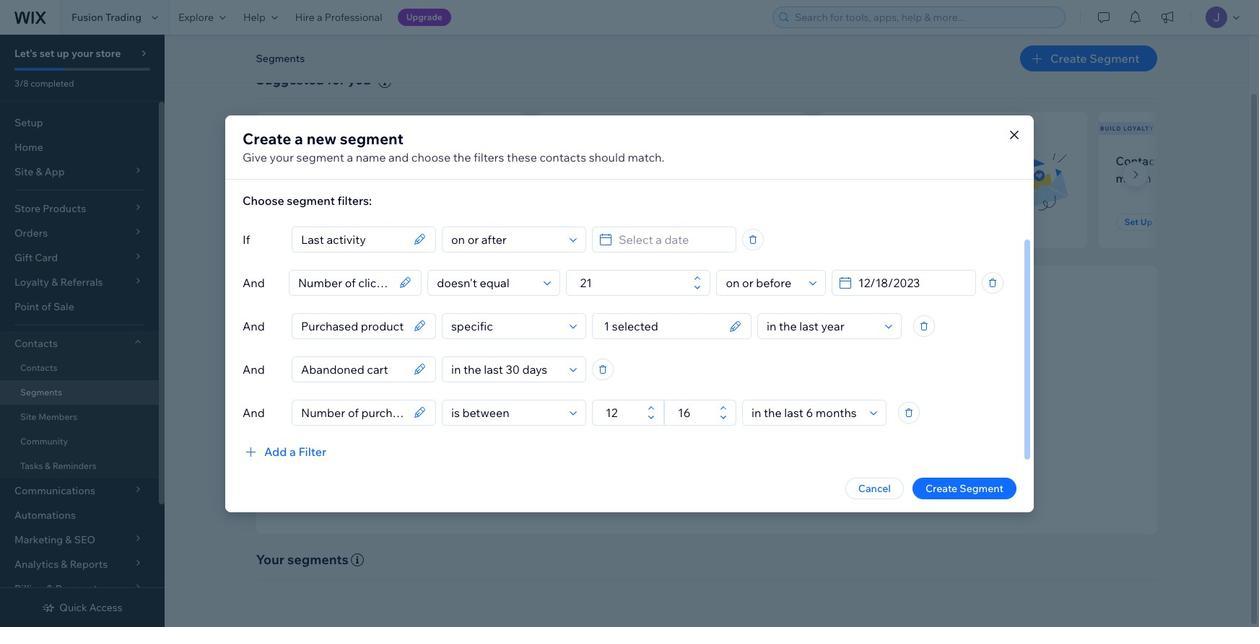 Task type: describe. For each thing, give the bounding box(es) containing it.
0 vertical spatial segment
[[340, 129, 404, 148]]

if
[[243, 232, 250, 247]]

trading
[[105, 11, 142, 24]]

filters
[[474, 150, 504, 164]]

3 set up segment from the left
[[1125, 217, 1192, 227]]

mailing
[[378, 171, 417, 185]]

new
[[307, 129, 337, 148]]

up for made
[[579, 217, 591, 227]]

store
[[96, 47, 121, 60]]

fusion trading
[[71, 11, 142, 24]]

contacts link
[[0, 356, 159, 381]]

0 horizontal spatial create segment
[[926, 482, 1004, 495]]

a inside contacts with a birthday th
[[1194, 154, 1200, 168]]

audience
[[747, 387, 803, 403]]

active email subscribers who clicked on your campaign
[[835, 154, 993, 185]]

of inside sidebar element
[[41, 300, 51, 313]]

choose
[[243, 193, 284, 208]]

on
[[876, 171, 890, 185]]

set for new contacts who recently subscribed to your mailing list
[[282, 217, 296, 227]]

tasks & reminders link
[[0, 454, 159, 479]]

purchase
[[639, 171, 689, 185]]

choose
[[411, 150, 451, 164]]

segments link
[[0, 381, 159, 405]]

potential customers who haven't made a purchase yet
[[554, 154, 709, 185]]

and for select options field select an option field
[[243, 319, 265, 333]]

set
[[39, 47, 54, 60]]

new for new subscribers
[[258, 125, 274, 132]]

reminders
[[52, 461, 97, 471]]

choose segment filters:
[[243, 193, 372, 208]]

right
[[674, 387, 703, 403]]

add
[[264, 444, 287, 459]]

suggested for you
[[256, 71, 371, 88]]

sale
[[53, 300, 74, 313]]

up for subscribed
[[298, 217, 310, 227]]

your segments
[[256, 551, 349, 568]]

sales
[[772, 428, 796, 441]]

list
[[420, 171, 436, 185]]

choose a condition field for select options field select an option field
[[447, 314, 565, 338]]

who inside active email subscribers who clicked on your campaign
[[970, 154, 993, 168]]

site
[[20, 412, 36, 422]]

these
[[507, 150, 537, 164]]

contacts inside reach the right target audience create specific groups of contacts that update automatically send personalized email campaigns to drive sales and build trust
[[683, 409, 724, 422]]

build
[[1100, 125, 1122, 132]]

birthday
[[1203, 154, 1249, 168]]

a left new
[[295, 129, 303, 148]]

explore
[[178, 11, 214, 24]]

3 up from the left
[[1141, 217, 1153, 227]]

add a filter button
[[243, 443, 327, 460]]

potential
[[554, 154, 603, 168]]

create segment button for cancel
[[913, 478, 1017, 499]]

choose a condition field for select an option field to the bottom
[[447, 400, 565, 425]]

create segment button for segments
[[1020, 45, 1157, 71]]

help
[[243, 11, 266, 24]]

0 horizontal spatial subscribers
[[276, 125, 325, 132]]

segments
[[287, 551, 349, 568]]

Search for tools, apps, help & more... field
[[791, 7, 1061, 27]]

setup
[[14, 116, 43, 129]]

a inside potential customers who haven't made a purchase yet
[[630, 171, 636, 185]]

add a filter
[[264, 444, 327, 459]]

reach
[[610, 387, 648, 403]]

your inside active email subscribers who clicked on your campaign
[[893, 171, 917, 185]]

clicked
[[835, 171, 874, 185]]

community
[[20, 436, 68, 447]]

build loyalty
[[1100, 125, 1155, 132]]

campaigns
[[680, 428, 732, 441]]

contacts for contacts popup button
[[14, 337, 58, 350]]

loyalty
[[1124, 125, 1155, 132]]

3 set from the left
[[1125, 217, 1139, 227]]

2 vertical spatial segment
[[287, 193, 335, 208]]

your inside create a new segment give your segment a name and choose the filters these contacts should match.
[[270, 150, 294, 164]]

your
[[256, 551, 285, 568]]

&
[[45, 461, 51, 471]]

who for purchase
[[665, 154, 688, 168]]

set up segment button for made
[[554, 214, 639, 231]]

and for select an option field to the bottom
[[243, 405, 265, 420]]

segments for segments link
[[20, 387, 62, 398]]

let's set up your store
[[14, 47, 121, 60]]

match.
[[628, 150, 665, 164]]

yet
[[692, 171, 709, 185]]

customers
[[605, 154, 663, 168]]

contacts with a birthday th
[[1116, 154, 1259, 185]]

th
[[1251, 154, 1259, 168]]

hire a professional
[[295, 11, 382, 24]]

completed
[[31, 78, 74, 89]]

made
[[596, 171, 627, 185]]

sidebar element
[[0, 35, 165, 627]]

cancel
[[858, 482, 891, 495]]

contacts button
[[0, 331, 159, 356]]

update
[[747, 409, 781, 422]]

let's
[[14, 47, 37, 60]]

name
[[356, 150, 386, 164]]

cancel button
[[845, 478, 904, 499]]

groups
[[636, 409, 669, 422]]

of inside reach the right target audience create specific groups of contacts that update automatically send personalized email campaigns to drive sales and build trust
[[671, 409, 681, 422]]

To text field
[[674, 400, 716, 425]]

quick access
[[59, 601, 122, 614]]

point of sale link
[[0, 295, 159, 319]]



Task type: locate. For each thing, give the bounding box(es) containing it.
home link
[[0, 135, 159, 160]]

0 vertical spatial to
[[337, 171, 348, 185]]

the inside reach the right target audience create specific groups of contacts that update automatically send personalized email campaigns to drive sales and build trust
[[651, 387, 671, 403]]

for
[[327, 71, 345, 88]]

0 horizontal spatial who
[[350, 154, 373, 168]]

should
[[589, 150, 625, 164]]

send
[[563, 428, 588, 441]]

set for potential customers who haven't made a purchase yet
[[563, 217, 577, 227]]

3 and from the top
[[243, 362, 265, 377]]

segments up site members
[[20, 387, 62, 398]]

trust
[[844, 428, 867, 441]]

1 up from the left
[[298, 217, 310, 227]]

your down name
[[350, 171, 375, 185]]

set up segment button down contacts with a birthday th
[[1116, 214, 1201, 231]]

12/18/2023 field
[[854, 270, 971, 295]]

who
[[350, 154, 373, 168], [665, 154, 688, 168], [970, 154, 993, 168]]

0 vertical spatial select an option field
[[722, 270, 805, 295]]

and inside reach the right target audience create specific groups of contacts that update automatically send personalized email campaigns to drive sales and build trust
[[798, 428, 816, 441]]

help button
[[235, 0, 287, 35]]

a right with
[[1194, 154, 1200, 168]]

a inside add a filter button
[[290, 444, 296, 459]]

2 set up segment button from the left
[[554, 214, 639, 231]]

set up segment button down "made"
[[554, 214, 639, 231]]

and down automatically
[[798, 428, 816, 441]]

of down right
[[671, 409, 681, 422]]

contacts inside contacts with a birthday th
[[1116, 154, 1165, 168]]

reach the right target audience create specific groups of contacts that update automatically send personalized email campaigns to drive sales and build trust
[[563, 387, 867, 441]]

0 horizontal spatial set up segment
[[282, 217, 350, 227]]

0 vertical spatial email
[[872, 154, 902, 168]]

1 horizontal spatial to
[[734, 428, 744, 441]]

email inside reach the right target audience create specific groups of contacts that update automatically send personalized email campaigns to drive sales and build trust
[[653, 428, 678, 441]]

members
[[38, 412, 77, 422]]

upgrade
[[406, 12, 443, 22]]

1 vertical spatial create segment button
[[913, 478, 1017, 499]]

2 horizontal spatial set
[[1125, 217, 1139, 227]]

set up segment for made
[[563, 217, 631, 227]]

1 set from the left
[[282, 217, 296, 227]]

list
[[253, 112, 1259, 248]]

and up mailing
[[389, 150, 409, 164]]

up
[[57, 47, 69, 60]]

segment down subscribed
[[287, 193, 335, 208]]

a right the hire
[[317, 11, 323, 24]]

email up on
[[872, 154, 902, 168]]

with
[[1168, 154, 1191, 168]]

0 vertical spatial and
[[389, 150, 409, 164]]

1 vertical spatial and
[[798, 428, 816, 441]]

a inside hire a professional link
[[317, 11, 323, 24]]

segment
[[340, 129, 404, 148], [296, 150, 344, 164], [287, 193, 335, 208]]

3 who from the left
[[970, 154, 993, 168]]

1 horizontal spatial set
[[563, 217, 577, 227]]

personalized
[[590, 428, 650, 441]]

set up segment button for subscribed
[[273, 214, 358, 231]]

new up give
[[258, 125, 274, 132]]

set up segment down contacts with a birthday th
[[1125, 217, 1192, 227]]

0 vertical spatial the
[[453, 150, 471, 164]]

2 vertical spatial contacts
[[20, 362, 57, 373]]

1 vertical spatial new
[[273, 154, 298, 168]]

1 vertical spatial select an option field
[[762, 314, 881, 338]]

1 horizontal spatial create segment button
[[1020, 45, 1157, 71]]

0 vertical spatial create segment
[[1051, 51, 1140, 66]]

1 horizontal spatial and
[[798, 428, 816, 441]]

drive
[[746, 428, 770, 441]]

recently
[[376, 154, 420, 168]]

0 horizontal spatial set up segment button
[[273, 214, 358, 231]]

new contacts who recently subscribed to your mailing list
[[273, 154, 436, 185]]

segments for segments button
[[256, 52, 305, 65]]

quick
[[59, 601, 87, 614]]

to inside reach the right target audience create specific groups of contacts that update automatically send personalized email campaigns to drive sales and build trust
[[734, 428, 744, 441]]

up
[[298, 217, 310, 227], [579, 217, 591, 227], [1141, 217, 1153, 227]]

setup link
[[0, 110, 159, 135]]

new for new contacts who recently subscribed to your mailing list
[[273, 154, 298, 168]]

contacts inside new contacts who recently subscribed to your mailing list
[[300, 154, 348, 168]]

who inside new contacts who recently subscribed to your mailing list
[[350, 154, 373, 168]]

contacts down loyalty
[[1116, 154, 1165, 168]]

1 vertical spatial the
[[651, 387, 671, 403]]

the inside create a new segment give your segment a name and choose the filters these contacts should match.
[[453, 150, 471, 164]]

subscribed
[[273, 171, 334, 185]]

choose a condition field for select an option field associated with enter a number "text field" on the top of page
[[433, 270, 540, 295]]

who left the recently
[[350, 154, 373, 168]]

new subscribers
[[258, 125, 325, 132]]

your right up
[[71, 47, 93, 60]]

contacts down new
[[300, 154, 348, 168]]

a right add on the left of the page
[[290, 444, 296, 459]]

contacts
[[1116, 154, 1165, 168], [14, 337, 58, 350], [20, 362, 57, 373]]

1 vertical spatial to
[[734, 428, 744, 441]]

subscribers
[[276, 125, 325, 132], [904, 154, 968, 168]]

0 horizontal spatial to
[[337, 171, 348, 185]]

3 set up segment button from the left
[[1116, 214, 1201, 231]]

contacts inside create a new segment give your segment a name and choose the filters these contacts should match.
[[540, 150, 586, 164]]

to up filters: at the top left of page
[[337, 171, 348, 185]]

suggested
[[256, 71, 324, 88]]

1 vertical spatial segments
[[20, 387, 62, 398]]

community link
[[0, 430, 159, 454]]

your right give
[[270, 150, 294, 164]]

home
[[14, 141, 43, 154]]

filter
[[298, 444, 327, 459]]

segments up the suggested
[[256, 52, 305, 65]]

create inside reach the right target audience create specific groups of contacts that update automatically send personalized email campaigns to drive sales and build trust
[[563, 409, 595, 422]]

segments inside sidebar element
[[20, 387, 62, 398]]

1 horizontal spatial the
[[651, 387, 671, 403]]

set up segment down "made"
[[563, 217, 631, 227]]

1 vertical spatial contacts
[[14, 337, 58, 350]]

1 set up segment button from the left
[[273, 214, 358, 231]]

2 horizontal spatial set up segment
[[1125, 217, 1192, 227]]

2 horizontal spatial up
[[1141, 217, 1153, 227]]

1 horizontal spatial create segment
[[1051, 51, 1140, 66]]

1 horizontal spatial segments
[[256, 52, 305, 65]]

access
[[89, 601, 122, 614]]

segment down new
[[296, 150, 344, 164]]

create segment
[[1051, 51, 1140, 66], [926, 482, 1004, 495]]

haven't
[[554, 171, 594, 185]]

quick access button
[[42, 601, 122, 614]]

2 set from the left
[[563, 217, 577, 227]]

set up segment for subscribed
[[282, 217, 350, 227]]

1 horizontal spatial who
[[665, 154, 688, 168]]

up down haven't
[[579, 217, 591, 227]]

0 horizontal spatial of
[[41, 300, 51, 313]]

up down contacts with a birthday th
[[1141, 217, 1153, 227]]

set up segment down choose segment filters:
[[282, 217, 350, 227]]

a left name
[[347, 150, 353, 164]]

segments
[[256, 52, 305, 65], [20, 387, 62, 398]]

0 horizontal spatial create segment button
[[913, 478, 1017, 499]]

target
[[706, 387, 744, 403]]

0 horizontal spatial the
[[453, 150, 471, 164]]

filters:
[[338, 193, 372, 208]]

to left drive
[[734, 428, 744, 441]]

1 horizontal spatial set up segment
[[563, 217, 631, 227]]

your right on
[[893, 171, 917, 185]]

your
[[71, 47, 93, 60], [270, 150, 294, 164], [350, 171, 375, 185], [893, 171, 917, 185]]

contacts up campaigns
[[683, 409, 724, 422]]

1 horizontal spatial of
[[671, 409, 681, 422]]

hire a professional link
[[287, 0, 391, 35]]

0 vertical spatial contacts
[[1116, 154, 1165, 168]]

you
[[348, 71, 371, 88]]

list containing new contacts who recently subscribed to your mailing list
[[253, 112, 1259, 248]]

set
[[282, 217, 296, 227], [563, 217, 577, 227], [1125, 217, 1139, 227]]

automations link
[[0, 503, 159, 528]]

Select an option field
[[722, 270, 805, 295], [762, 314, 881, 338], [747, 400, 866, 425]]

2 horizontal spatial set up segment button
[[1116, 214, 1201, 231]]

up down choose segment filters:
[[298, 217, 310, 227]]

campaign
[[920, 171, 973, 185]]

None field
[[297, 227, 409, 252], [294, 270, 395, 295], [297, 314, 409, 338], [297, 357, 409, 382], [297, 400, 409, 425], [297, 227, 409, 252], [294, 270, 395, 295], [297, 314, 409, 338], [297, 357, 409, 382], [297, 400, 409, 425]]

automatically
[[783, 409, 847, 422]]

0 horizontal spatial set
[[282, 217, 296, 227]]

1 vertical spatial email
[[653, 428, 678, 441]]

select an option field for enter a number "text field" on the top of page
[[722, 270, 805, 295]]

contacts for contacts link
[[20, 362, 57, 373]]

point of sale
[[14, 300, 74, 313]]

create segment button
[[1020, 45, 1157, 71], [913, 478, 1017, 499]]

0 horizontal spatial up
[[298, 217, 310, 227]]

1 horizontal spatial email
[[872, 154, 902, 168]]

of
[[41, 300, 51, 313], [671, 409, 681, 422]]

1 set up segment from the left
[[282, 217, 350, 227]]

the left "filters"
[[453, 150, 471, 164]]

1 horizontal spatial subscribers
[[904, 154, 968, 168]]

Select a date field
[[614, 227, 731, 252]]

create a new segment give your segment a name and choose the filters these contacts should match.
[[243, 129, 665, 164]]

set up segment button down choose segment filters:
[[273, 214, 358, 231]]

email inside active email subscribers who clicked on your campaign
[[872, 154, 902, 168]]

contacts
[[540, 150, 586, 164], [300, 154, 348, 168], [683, 409, 724, 422]]

Choose a condition field
[[447, 227, 565, 252], [433, 270, 540, 295], [447, 314, 565, 338], [447, 357, 565, 382], [447, 400, 565, 425]]

1 vertical spatial create segment
[[926, 482, 1004, 495]]

who up purchase
[[665, 154, 688, 168]]

email
[[872, 154, 902, 168], [653, 428, 678, 441]]

0 vertical spatial segments
[[256, 52, 305, 65]]

of left sale
[[41, 300, 51, 313]]

give
[[243, 150, 267, 164]]

fusion
[[71, 11, 103, 24]]

email down groups
[[653, 428, 678, 441]]

0 vertical spatial subscribers
[[276, 125, 325, 132]]

a
[[317, 11, 323, 24], [295, 129, 303, 148], [347, 150, 353, 164], [1194, 154, 1200, 168], [630, 171, 636, 185], [290, 444, 296, 459]]

2 vertical spatial select an option field
[[747, 400, 866, 425]]

new inside new contacts who recently subscribed to your mailing list
[[273, 154, 298, 168]]

0 vertical spatial new
[[258, 125, 274, 132]]

1 vertical spatial subscribers
[[904, 154, 968, 168]]

subscribers up "campaign"
[[904, 154, 968, 168]]

1 horizontal spatial up
[[579, 217, 591, 227]]

contacts down point of sale
[[14, 337, 58, 350]]

who for your
[[350, 154, 373, 168]]

upgrade button
[[398, 9, 451, 26]]

the up groups
[[651, 387, 671, 403]]

that
[[726, 409, 745, 422]]

1 vertical spatial of
[[671, 409, 681, 422]]

new up subscribed
[[273, 154, 298, 168]]

and for select an option field associated with enter a number "text field" on the top of page
[[243, 275, 265, 290]]

hire
[[295, 11, 315, 24]]

1 and from the top
[[243, 275, 265, 290]]

segment up name
[[340, 129, 404, 148]]

4 and from the top
[[243, 405, 265, 420]]

specific
[[597, 409, 633, 422]]

2 and from the top
[[243, 319, 265, 333]]

2 horizontal spatial contacts
[[683, 409, 724, 422]]

create
[[1051, 51, 1087, 66], [243, 129, 291, 148], [563, 409, 595, 422], [926, 482, 958, 495]]

subscribers down the suggested
[[276, 125, 325, 132]]

2 set up segment from the left
[[563, 217, 631, 227]]

3/8
[[14, 78, 29, 89]]

tasks
[[20, 461, 43, 471]]

your inside new contacts who recently subscribed to your mailing list
[[350, 171, 375, 185]]

1 horizontal spatial set up segment button
[[554, 214, 639, 231]]

automations
[[14, 509, 76, 522]]

From text field
[[601, 400, 643, 425]]

0 horizontal spatial email
[[653, 428, 678, 441]]

a down customers
[[630, 171, 636, 185]]

Select options field
[[597, 314, 725, 338]]

your inside sidebar element
[[71, 47, 93, 60]]

0 horizontal spatial segments
[[20, 387, 62, 398]]

who inside potential customers who haven't made a purchase yet
[[665, 154, 688, 168]]

select an option field for select options field
[[762, 314, 881, 338]]

segments inside button
[[256, 52, 305, 65]]

to inside new contacts who recently subscribed to your mailing list
[[337, 171, 348, 185]]

1 vertical spatial segment
[[296, 150, 344, 164]]

1 horizontal spatial contacts
[[540, 150, 586, 164]]

segment
[[1090, 51, 1140, 66], [312, 217, 350, 227], [593, 217, 631, 227], [1155, 217, 1192, 227], [960, 482, 1004, 495]]

contacts inside popup button
[[14, 337, 58, 350]]

who up "campaign"
[[970, 154, 993, 168]]

contacts down contacts popup button
[[20, 362, 57, 373]]

create inside create a new segment give your segment a name and choose the filters these contacts should match.
[[243, 129, 291, 148]]

2 up from the left
[[579, 217, 591, 227]]

2 who from the left
[[665, 154, 688, 168]]

0 horizontal spatial and
[[389, 150, 409, 164]]

1 who from the left
[[350, 154, 373, 168]]

site members
[[20, 412, 77, 422]]

subscribers inside active email subscribers who clicked on your campaign
[[904, 154, 968, 168]]

contacts up haven't
[[540, 150, 586, 164]]

Enter a number text field
[[576, 270, 690, 295]]

0 vertical spatial of
[[41, 300, 51, 313]]

0 horizontal spatial contacts
[[300, 154, 348, 168]]

point
[[14, 300, 39, 313]]

and inside create a new segment give your segment a name and choose the filters these contacts should match.
[[389, 150, 409, 164]]

0 vertical spatial create segment button
[[1020, 45, 1157, 71]]

2 horizontal spatial who
[[970, 154, 993, 168]]



Task type: vqa. For each thing, say whether or not it's contained in the screenshot.
'Set'
yes



